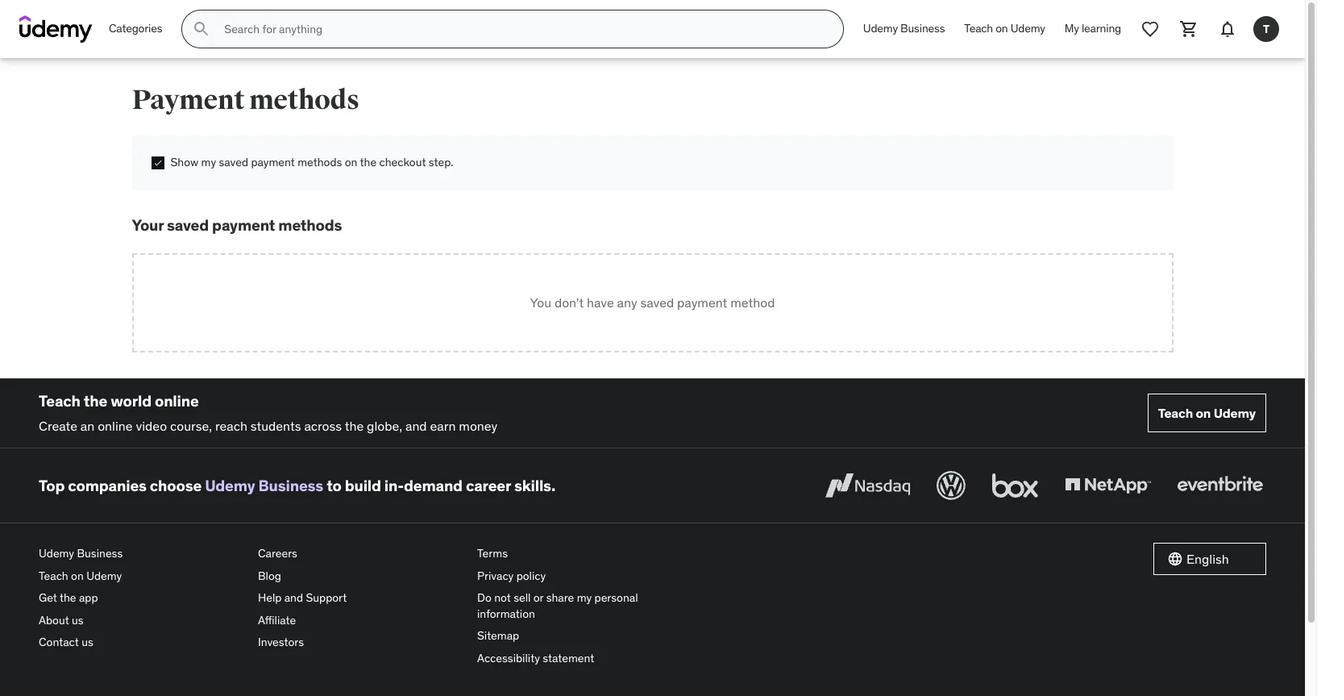 Task type: describe. For each thing, give the bounding box(es) containing it.
2 vertical spatial methods
[[279, 215, 342, 234]]

contact us link
[[39, 632, 245, 654]]

wishlist image
[[1141, 19, 1161, 39]]

top companies choose udemy business to build in-demand career skills.
[[39, 476, 556, 495]]

companies
[[68, 476, 147, 495]]

affiliate
[[258, 613, 296, 627]]

on left my
[[996, 21, 1009, 36]]

get
[[39, 591, 57, 605]]

money
[[459, 417, 498, 434]]

build
[[345, 476, 381, 495]]

demand
[[404, 476, 463, 495]]

investors
[[258, 635, 304, 650]]

show my saved payment methods on the checkout step.
[[171, 155, 454, 169]]

have
[[587, 295, 614, 311]]

xsmall image
[[151, 156, 164, 169]]

investors link
[[258, 632, 465, 654]]

0 vertical spatial us
[[72, 613, 84, 627]]

on up eventbrite image
[[1197, 405, 1212, 421]]

0 vertical spatial payment
[[251, 155, 295, 169]]

my learning
[[1065, 21, 1122, 36]]

information
[[478, 606, 536, 621]]

the left checkout
[[360, 155, 377, 169]]

accessibility statement link
[[478, 648, 684, 670]]

small image
[[1168, 551, 1184, 567]]

1 horizontal spatial saved
[[219, 155, 248, 169]]

categories
[[109, 21, 162, 36]]

top
[[39, 476, 65, 495]]

udemy business teach on udemy get the app about us contact us
[[39, 546, 123, 650]]

do not sell or share my personal information button
[[478, 587, 684, 625]]

0 vertical spatial my
[[201, 155, 216, 169]]

payment methods
[[132, 83, 360, 117]]

on inside udemy business teach on udemy get the app about us contact us
[[71, 568, 84, 583]]

students
[[251, 417, 301, 434]]

accessibility
[[478, 651, 540, 665]]

any
[[618, 295, 638, 311]]

t
[[1264, 21, 1270, 36]]

create
[[39, 417, 77, 434]]

share
[[547, 591, 575, 605]]

your
[[132, 215, 164, 234]]

english
[[1187, 551, 1230, 567]]

video
[[136, 417, 167, 434]]

careers
[[258, 546, 298, 561]]

1 vertical spatial payment
[[212, 215, 275, 234]]

the left globe,
[[345, 417, 364, 434]]

sitemap
[[478, 629, 520, 643]]

1 vertical spatial udemy business link
[[205, 476, 324, 495]]

teach inside teach the world online create an online video course, reach students across the globe, and earn money
[[39, 391, 80, 410]]

and inside teach the world online create an online video course, reach students across the globe, and earn money
[[406, 417, 427, 434]]

show
[[171, 155, 199, 169]]

teach inside udemy business teach on udemy get the app about us contact us
[[39, 568, 68, 583]]

app
[[79, 591, 98, 605]]

careers blog help and support affiliate investors
[[258, 546, 347, 650]]

categories button
[[99, 10, 172, 48]]

don't
[[555, 295, 584, 311]]

step.
[[429, 155, 454, 169]]

0 vertical spatial udemy business link
[[854, 10, 955, 48]]

0 vertical spatial methods
[[249, 83, 360, 117]]

get the app link
[[39, 587, 245, 610]]

volkswagen image
[[934, 468, 970, 503]]

not
[[495, 591, 511, 605]]

0 horizontal spatial saved
[[167, 215, 209, 234]]

the inside udemy business teach on udemy get the app about us contact us
[[60, 591, 76, 605]]

affiliate link
[[258, 610, 465, 632]]

2 vertical spatial teach on udemy link
[[39, 565, 245, 587]]

method
[[731, 295, 775, 311]]

career
[[466, 476, 511, 495]]

skills.
[[515, 476, 556, 495]]

1 vertical spatial methods
[[298, 155, 342, 169]]

contact
[[39, 635, 79, 650]]

terms link
[[478, 543, 684, 565]]

support
[[306, 591, 347, 605]]

english button
[[1154, 543, 1267, 575]]

you don't have any saved payment method
[[530, 295, 775, 311]]

terms
[[478, 546, 508, 561]]

sell
[[514, 591, 531, 605]]

your saved payment methods
[[132, 215, 342, 234]]



Task type: locate. For each thing, give the bounding box(es) containing it.
business for udemy business
[[901, 21, 946, 36]]

1 horizontal spatial business
[[259, 476, 324, 495]]

2 vertical spatial payment
[[678, 295, 728, 311]]

1 vertical spatial my
[[577, 591, 592, 605]]

privacy
[[478, 568, 514, 583]]

0 vertical spatial online
[[155, 391, 199, 410]]

1 vertical spatial saved
[[167, 215, 209, 234]]

nasdaq image
[[822, 468, 915, 503]]

1 vertical spatial online
[[98, 417, 133, 434]]

2 horizontal spatial business
[[901, 21, 946, 36]]

my
[[1065, 21, 1080, 36]]

1 horizontal spatial teach on udemy
[[1159, 405, 1257, 421]]

2 horizontal spatial teach on udemy link
[[1148, 394, 1267, 433]]

the right get
[[60, 591, 76, 605]]

sitemap link
[[478, 625, 684, 648]]

eventbrite image
[[1174, 468, 1267, 503]]

1 horizontal spatial my
[[577, 591, 592, 605]]

submit search image
[[192, 19, 212, 39]]

2 vertical spatial saved
[[641, 295, 674, 311]]

online right the an
[[98, 417, 133, 434]]

about
[[39, 613, 69, 627]]

t link
[[1248, 10, 1287, 48]]

0 vertical spatial teach on udemy
[[965, 21, 1046, 36]]

1 vertical spatial business
[[259, 476, 324, 495]]

us right about
[[72, 613, 84, 627]]

world
[[111, 391, 152, 410]]

teach on udemy left my
[[965, 21, 1046, 36]]

my right show
[[201, 155, 216, 169]]

0 horizontal spatial online
[[98, 417, 133, 434]]

on
[[996, 21, 1009, 36], [345, 155, 358, 169], [1197, 405, 1212, 421], [71, 568, 84, 583]]

teach
[[965, 21, 994, 36], [39, 391, 80, 410], [1159, 405, 1194, 421], [39, 568, 68, 583]]

teach on udemy link up eventbrite image
[[1148, 394, 1267, 433]]

to
[[327, 476, 342, 495]]

course,
[[170, 417, 212, 434]]

teach on udemy link left my
[[955, 10, 1056, 48]]

my down privacy policy link
[[577, 591, 592, 605]]

privacy policy link
[[478, 565, 684, 587]]

notifications image
[[1219, 19, 1238, 39]]

1 vertical spatial teach on udemy link
[[1148, 394, 1267, 433]]

in-
[[385, 476, 404, 495]]

on up app
[[71, 568, 84, 583]]

blog link
[[258, 565, 465, 587]]

earn
[[430, 417, 456, 434]]

udemy
[[864, 21, 899, 36], [1011, 21, 1046, 36], [1214, 405, 1257, 421], [205, 476, 255, 495], [39, 546, 74, 561], [86, 568, 122, 583]]

1 horizontal spatial and
[[406, 417, 427, 434]]

udemy business
[[864, 21, 946, 36]]

teach on udemy up eventbrite image
[[1159, 405, 1257, 421]]

0 horizontal spatial teach on udemy link
[[39, 565, 245, 587]]

statement
[[543, 651, 595, 665]]

online
[[155, 391, 199, 410], [98, 417, 133, 434]]

and right the help
[[285, 591, 303, 605]]

teach on udemy link
[[955, 10, 1056, 48], [1148, 394, 1267, 433], [39, 565, 245, 587]]

or
[[534, 591, 544, 605]]

teach the world online create an online video course, reach students across the globe, and earn money
[[39, 391, 498, 434]]

1 horizontal spatial teach on udemy link
[[955, 10, 1056, 48]]

payment
[[132, 83, 245, 117]]

0 horizontal spatial and
[[285, 591, 303, 605]]

saved
[[219, 155, 248, 169], [167, 215, 209, 234], [641, 295, 674, 311]]

0 horizontal spatial my
[[201, 155, 216, 169]]

teach on udemy link up about us link
[[39, 565, 245, 587]]

saved right your
[[167, 215, 209, 234]]

business inside udemy business teach on udemy get the app about us contact us
[[77, 546, 123, 561]]

us
[[72, 613, 84, 627], [82, 635, 93, 650]]

reach
[[215, 417, 248, 434]]

my inside "terms privacy policy do not sell or share my personal information sitemap accessibility statement"
[[577, 591, 592, 605]]

0 vertical spatial and
[[406, 417, 427, 434]]

0 vertical spatial saved
[[219, 155, 248, 169]]

and left earn
[[406, 417, 427, 434]]

blog
[[258, 568, 281, 583]]

1 horizontal spatial online
[[155, 391, 199, 410]]

Search for anything text field
[[221, 15, 824, 43]]

0 vertical spatial business
[[901, 21, 946, 36]]

saved right show
[[219, 155, 248, 169]]

help
[[258, 591, 282, 605]]

udemy business link
[[854, 10, 955, 48], [205, 476, 324, 495], [39, 543, 245, 565]]

globe,
[[367, 417, 403, 434]]

choose
[[150, 476, 202, 495]]

0 vertical spatial teach on udemy link
[[955, 10, 1056, 48]]

and
[[406, 417, 427, 434], [285, 591, 303, 605]]

0 horizontal spatial teach on udemy
[[965, 21, 1046, 36]]

1 vertical spatial us
[[82, 635, 93, 650]]

2 horizontal spatial saved
[[641, 295, 674, 311]]

and inside careers blog help and support affiliate investors
[[285, 591, 303, 605]]

netapp image
[[1062, 468, 1155, 503]]

business
[[901, 21, 946, 36], [259, 476, 324, 495], [77, 546, 123, 561]]

payment
[[251, 155, 295, 169], [212, 215, 275, 234], [678, 295, 728, 311]]

the up the an
[[84, 391, 107, 410]]

online up course, at the left bottom
[[155, 391, 199, 410]]

methods
[[249, 83, 360, 117], [298, 155, 342, 169], [279, 215, 342, 234]]

careers link
[[258, 543, 465, 565]]

my
[[201, 155, 216, 169], [577, 591, 592, 605]]

you
[[530, 295, 552, 311]]

1 vertical spatial teach on udemy
[[1159, 405, 1257, 421]]

udemy image
[[19, 15, 93, 43]]

my learning link
[[1056, 10, 1132, 48]]

learning
[[1082, 21, 1122, 36]]

teach on udemy
[[965, 21, 1046, 36], [1159, 405, 1257, 421]]

2 vertical spatial udemy business link
[[39, 543, 245, 565]]

0 horizontal spatial business
[[77, 546, 123, 561]]

personal
[[595, 591, 638, 605]]

terms privacy policy do not sell or share my personal information sitemap accessibility statement
[[478, 546, 638, 665]]

business for udemy business teach on udemy get the app about us contact us
[[77, 546, 123, 561]]

shopping cart with 0 items image
[[1180, 19, 1199, 39]]

2 vertical spatial business
[[77, 546, 123, 561]]

the
[[360, 155, 377, 169], [84, 391, 107, 410], [345, 417, 364, 434], [60, 591, 76, 605]]

across
[[304, 417, 342, 434]]

about us link
[[39, 610, 245, 632]]

an
[[81, 417, 95, 434]]

on left checkout
[[345, 155, 358, 169]]

checkout
[[380, 155, 426, 169]]

saved right any
[[641, 295, 674, 311]]

1 vertical spatial and
[[285, 591, 303, 605]]

do
[[478, 591, 492, 605]]

box image
[[989, 468, 1043, 503]]

us right contact
[[82, 635, 93, 650]]

policy
[[517, 568, 546, 583]]

help and support link
[[258, 587, 465, 610]]



Task type: vqa. For each thing, say whether or not it's contained in the screenshot.
Two Situations Where Negotiating Is The Best Thing To Do button
no



